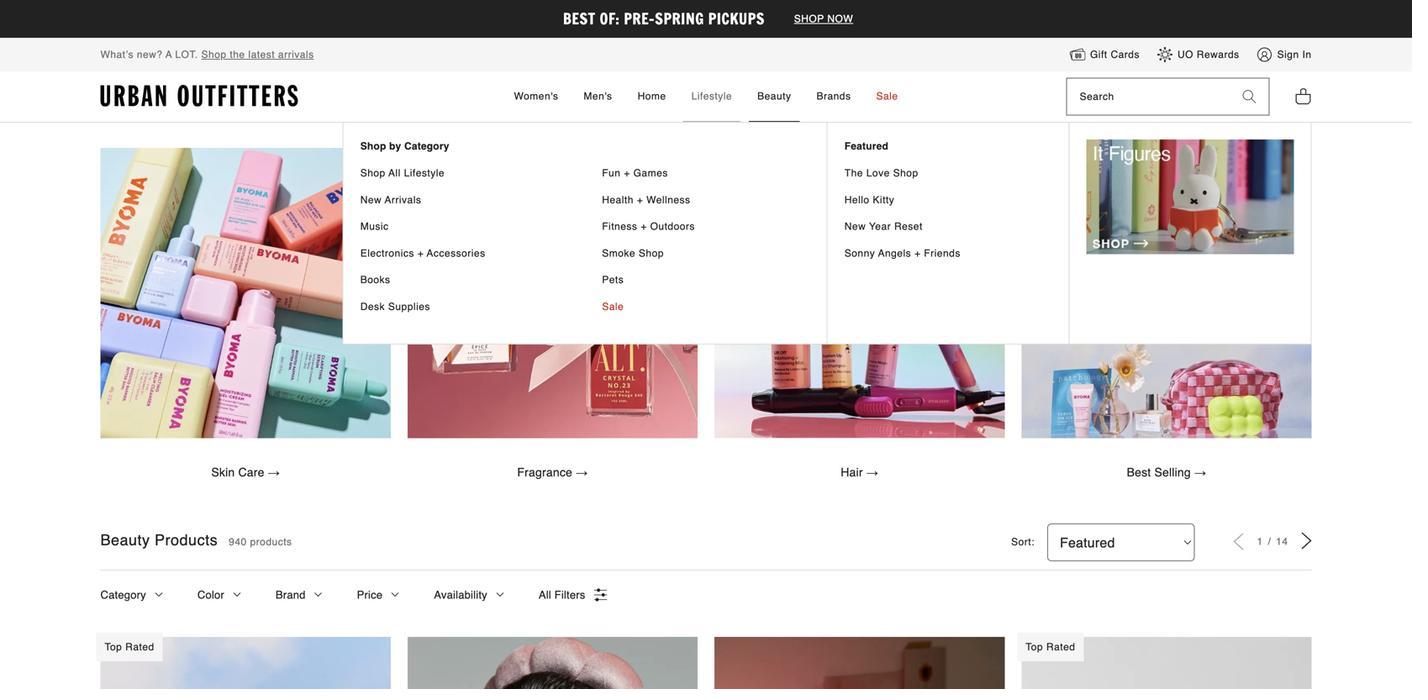 Task type: describe. For each thing, give the bounding box(es) containing it.
music
[[360, 221, 389, 233]]

1 horizontal spatial lifestyle
[[691, 90, 732, 102]]

hello kitty link
[[845, 193, 1052, 207]]

shop up new arrivals at the left top of page
[[360, 167, 386, 179]]

+ for outdoors
[[641, 221, 647, 233]]

sign
[[1277, 49, 1299, 60]]

color button
[[197, 571, 242, 620]]

hello
[[845, 194, 870, 206]]

men's link
[[575, 72, 621, 122]]

gourmand eau de parfum fragrance image
[[100, 637, 391, 689]]

sonny
[[845, 247, 875, 259]]

fitness + outdoors link
[[602, 220, 810, 234]]

pickups
[[708, 8, 765, 29]]

search image
[[1243, 90, 1256, 104]]

top rated for gourmand eau de parfum fragrance image
[[105, 641, 154, 653]]

spa day headband image
[[1022, 637, 1312, 689]]

pre-
[[624, 8, 655, 29]]

pets
[[602, 274, 624, 286]]

health
[[602, 194, 634, 206]]

hair
[[841, 466, 863, 479]]

best
[[1127, 466, 1151, 479]]

new year reset
[[845, 221, 923, 233]]

wellness
[[647, 194, 691, 206]]

spa day bubble headband image
[[408, 637, 698, 689]]

hair image
[[715, 148, 1005, 438]]

the
[[230, 49, 245, 61]]

electronics + accessories
[[360, 247, 486, 259]]

all filters button
[[539, 571, 607, 620]]

home
[[638, 90, 666, 102]]

+ for games
[[624, 167, 630, 179]]

best selling → link
[[1109, 455, 1224, 490]]

urban outfitters image
[[100, 85, 298, 107]]

top for spa day headband image
[[1026, 641, 1043, 653]]

shop left the
[[201, 49, 227, 61]]

hair → link
[[823, 455, 896, 490]]

lot.
[[175, 49, 198, 61]]

top for gourmand eau de parfum fragrance image
[[105, 641, 122, 653]]

rated for gourmand eau de parfum fragrance image
[[125, 641, 154, 653]]

1 top rated link from the left
[[96, 633, 391, 689]]

filters
[[555, 589, 585, 602]]

gift cards link
[[1069, 46, 1140, 63]]

uo heartbeat makeup vanity mirror image
[[715, 637, 1005, 689]]

selling
[[1155, 466, 1191, 479]]

by
[[389, 141, 401, 152]]

shop now link
[[786, 13, 862, 25]]

availability
[[434, 589, 487, 602]]

beauty products
[[100, 532, 218, 549]]

shop left by
[[360, 141, 386, 152]]

what's
[[100, 49, 134, 61]]

electronics
[[360, 247, 414, 259]]

angels
[[878, 247, 911, 259]]

Search text field
[[1067, 79, 1230, 115]]

books link
[[360, 273, 568, 287]]

products
[[250, 536, 292, 548]]

fun + games
[[602, 167, 668, 179]]

0 horizontal spatial sale link
[[602, 300, 810, 314]]

desk
[[360, 301, 385, 313]]

best of:  pre-spring pickups
[[563, 8, 769, 29]]

main navigation element
[[50, 72, 1362, 344]]

→ inside best selling → link
[[1195, 466, 1206, 479]]

new arrivals
[[360, 194, 421, 206]]

now
[[827, 13, 853, 25]]

skin care → link
[[194, 455, 298, 490]]

1 vertical spatial lifestyle
[[404, 167, 445, 179]]

availability button
[[434, 571, 505, 620]]

what's new? a lot. shop the latest arrivals
[[100, 49, 314, 61]]

fragrance →
[[517, 466, 588, 479]]

cards
[[1111, 49, 1140, 60]]

smoke shop
[[602, 247, 664, 259]]

men's
[[584, 90, 612, 102]]

women's
[[514, 90, 559, 102]]

skin care →
[[211, 466, 280, 479]]

fun + games link
[[602, 166, 810, 181]]

my shopping bag image
[[1295, 87, 1312, 105]]

fitness
[[602, 221, 638, 233]]

new year reset link
[[845, 220, 1052, 234]]

brand button
[[276, 571, 323, 620]]

1 vertical spatial sale
[[602, 301, 624, 313]]

health + wellness
[[602, 194, 691, 206]]

year
[[869, 221, 891, 233]]

940
[[229, 536, 247, 548]]

all inside dropdown button
[[539, 589, 551, 602]]

the love shop link
[[845, 166, 1052, 181]]

skin
[[211, 466, 235, 479]]

smoke
[[602, 247, 636, 259]]

color
[[197, 589, 224, 602]]

rated for spa day headband image
[[1047, 641, 1076, 653]]

1 horizontal spatial sale
[[876, 90, 898, 102]]

health + wellness link
[[602, 193, 810, 207]]

reset
[[894, 221, 923, 233]]

940 products
[[229, 536, 292, 548]]

fitness + outdoors
[[602, 221, 695, 233]]

shop down fitness + outdoors
[[639, 247, 664, 259]]



Task type: locate. For each thing, give the bounding box(es) containing it.
shop by category
[[360, 141, 449, 152]]

0 horizontal spatial lifestyle
[[404, 167, 445, 179]]

2 top from the left
[[1026, 641, 1043, 653]]

0 horizontal spatial sale
[[602, 301, 624, 313]]

3 → from the left
[[867, 466, 878, 479]]

gift
[[1090, 49, 1108, 60]]

new left year
[[845, 221, 866, 233]]

sonny angels + friends
[[845, 247, 961, 259]]

category right by
[[404, 141, 449, 152]]

+
[[624, 167, 630, 179], [637, 194, 643, 206], [641, 221, 647, 233], [418, 247, 424, 259], [915, 247, 921, 259]]

0 vertical spatial sale link
[[868, 72, 907, 122]]

care
[[238, 466, 264, 479]]

→ inside "skin care →" link
[[268, 466, 280, 479]]

sign in button
[[1256, 46, 1312, 63]]

sign in
[[1277, 49, 1312, 60]]

1 vertical spatial new
[[845, 221, 866, 233]]

new up "music"
[[360, 194, 382, 206]]

category inside dropdown button
[[100, 589, 146, 602]]

sonny angels + friends link
[[845, 247, 1052, 261]]

books
[[360, 274, 391, 286]]

new
[[360, 194, 382, 206], [845, 221, 866, 233]]

beauty for beauty
[[758, 90, 791, 102]]

best selling →
[[1127, 466, 1206, 479]]

sort:
[[1011, 536, 1035, 548]]

0 horizontal spatial rated
[[125, 641, 154, 653]]

+ right angels
[[915, 247, 921, 259]]

None search field
[[1067, 79, 1230, 115]]

music link
[[360, 220, 568, 234]]

brand
[[276, 589, 306, 602]]

+ right electronics
[[418, 247, 424, 259]]

latest
[[248, 49, 275, 61]]

→ right fragrance
[[576, 466, 588, 479]]

in
[[1303, 49, 1312, 60]]

+ for wellness
[[637, 194, 643, 206]]

rated
[[125, 641, 154, 653], [1047, 641, 1076, 653]]

hello kitty
[[845, 194, 895, 206]]

all inside main navigation element
[[389, 167, 401, 179]]

shop all lifestyle
[[360, 167, 445, 179]]

1 top rated from the left
[[105, 641, 154, 653]]

→ inside hair → "link"
[[867, 466, 878, 479]]

love
[[866, 167, 890, 179]]

top rated for spa day headband image
[[1026, 641, 1076, 653]]

desk supplies
[[360, 301, 430, 313]]

1 horizontal spatial category
[[404, 141, 449, 152]]

lifestyle link
[[683, 72, 741, 122]]

it figures image
[[1087, 140, 1294, 254]]

category down beauty products
[[100, 589, 146, 602]]

new arrivals link
[[360, 193, 568, 207]]

a
[[166, 49, 172, 61]]

0 vertical spatial new
[[360, 194, 382, 206]]

shop right love
[[893, 167, 919, 179]]

1
[[1257, 536, 1266, 548]]

+ right health
[[637, 194, 643, 206]]

smoke shop link
[[602, 247, 810, 261]]

arrivals
[[278, 49, 314, 61]]

1 rated from the left
[[125, 641, 154, 653]]

arrivals
[[385, 194, 421, 206]]

1 vertical spatial beauty
[[100, 532, 150, 549]]

→
[[268, 466, 280, 479], [576, 466, 588, 479], [867, 466, 878, 479], [1195, 466, 1206, 479]]

new?
[[137, 49, 163, 61]]

+ right fun
[[624, 167, 630, 179]]

friends
[[924, 247, 961, 259]]

rewards
[[1197, 49, 1240, 60]]

lifestyle
[[691, 90, 732, 102], [404, 167, 445, 179]]

electronics + accessories link
[[360, 247, 568, 261]]

0 horizontal spatial top rated
[[105, 641, 154, 653]]

new for new year reset
[[845, 221, 866, 233]]

pets link
[[602, 273, 810, 287]]

2 top rated link from the left
[[1017, 633, 1312, 689]]

price
[[357, 589, 383, 602]]

0 horizontal spatial top
[[105, 641, 122, 653]]

shop now
[[794, 13, 853, 25]]

skin care image
[[100, 148, 391, 438]]

fun
[[602, 167, 621, 179]]

accessories
[[427, 247, 486, 259]]

kitty
[[873, 194, 895, 206]]

top rated
[[105, 641, 154, 653], [1026, 641, 1076, 653]]

perfume image
[[408, 148, 698, 438]]

hair →
[[841, 466, 878, 479]]

all left the filters
[[539, 589, 551, 602]]

0 vertical spatial all
[[389, 167, 401, 179]]

1 vertical spatial all
[[539, 589, 551, 602]]

1 vertical spatial category
[[100, 589, 146, 602]]

→ right hair
[[867, 466, 878, 479]]

2 top rated from the left
[[1026, 641, 1076, 653]]

beauty inside "link"
[[758, 90, 791, 102]]

4 → from the left
[[1195, 466, 1206, 479]]

the
[[845, 167, 863, 179]]

beauty
[[758, 90, 791, 102], [100, 532, 150, 549]]

beauty link
[[749, 72, 800, 122]]

0 vertical spatial beauty
[[758, 90, 791, 102]]

+ for accessories
[[418, 247, 424, 259]]

the love shop
[[845, 167, 919, 179]]

gift cards
[[1090, 49, 1140, 60]]

price button
[[357, 571, 400, 620]]

new for new arrivals
[[360, 194, 382, 206]]

spring
[[655, 8, 704, 29]]

home link
[[629, 72, 675, 122]]

2 → from the left
[[576, 466, 588, 479]]

1 vertical spatial sale link
[[602, 300, 810, 314]]

1 horizontal spatial rated
[[1047, 641, 1076, 653]]

beauty up category dropdown button
[[100, 532, 150, 549]]

0 horizontal spatial new
[[360, 194, 382, 206]]

fragrance
[[517, 466, 573, 479]]

0 vertical spatial category
[[404, 141, 449, 152]]

1 horizontal spatial top rated
[[1026, 641, 1076, 653]]

1 top from the left
[[105, 641, 122, 653]]

uo
[[1178, 49, 1194, 60]]

category button
[[100, 571, 164, 620]]

→ right selling
[[1195, 466, 1206, 479]]

sale link down pets link
[[602, 300, 810, 314]]

sale down pets
[[602, 301, 624, 313]]

best
[[563, 8, 596, 29]]

0 vertical spatial lifestyle
[[691, 90, 732, 102]]

uo rewards link
[[1157, 46, 1240, 63]]

products
[[155, 532, 218, 549]]

beauty best sellers image
[[1022, 148, 1312, 438]]

fragrance → link
[[500, 455, 606, 490]]

1 horizontal spatial top rated link
[[1017, 633, 1312, 689]]

1 horizontal spatial sale link
[[868, 72, 907, 122]]

1 horizontal spatial beauty
[[758, 90, 791, 102]]

1 horizontal spatial all
[[539, 589, 551, 602]]

category inside main navigation element
[[404, 141, 449, 152]]

all down by
[[389, 167, 401, 179]]

featured
[[845, 141, 889, 152]]

1 horizontal spatial top
[[1026, 641, 1043, 653]]

sale
[[876, 90, 898, 102], [602, 301, 624, 313]]

0 vertical spatial sale
[[876, 90, 898, 102]]

sale right brands
[[876, 90, 898, 102]]

sale link
[[868, 72, 907, 122], [602, 300, 810, 314]]

shop
[[201, 49, 227, 61], [360, 141, 386, 152], [360, 167, 386, 179], [893, 167, 919, 179], [639, 247, 664, 259]]

uo rewards
[[1178, 49, 1240, 60]]

14
[[1276, 536, 1288, 548]]

sale link right brands link
[[868, 72, 907, 122]]

beauty for beauty products
[[100, 532, 150, 549]]

beauty left brands
[[758, 90, 791, 102]]

0 horizontal spatial top rated link
[[96, 633, 391, 689]]

lifestyle down shop by category
[[404, 167, 445, 179]]

2 rated from the left
[[1047, 641, 1076, 653]]

brands
[[817, 90, 851, 102]]

1 horizontal spatial new
[[845, 221, 866, 233]]

outdoors
[[650, 221, 695, 233]]

shop the latest arrivals link
[[201, 49, 314, 61]]

lifestyle right home
[[691, 90, 732, 102]]

0 horizontal spatial category
[[100, 589, 146, 602]]

shop
[[794, 13, 824, 25]]

→ inside fragrance → link
[[576, 466, 588, 479]]

top
[[105, 641, 122, 653], [1026, 641, 1043, 653]]

supplies
[[388, 301, 430, 313]]

brands link
[[808, 72, 860, 122]]

0 horizontal spatial all
[[389, 167, 401, 179]]

0 horizontal spatial beauty
[[100, 532, 150, 549]]

→ right care
[[268, 466, 280, 479]]

1 → from the left
[[268, 466, 280, 479]]

games
[[633, 167, 668, 179]]

+ right fitness
[[641, 221, 647, 233]]



Task type: vqa. For each thing, say whether or not it's contained in the screenshot.
Record
no



